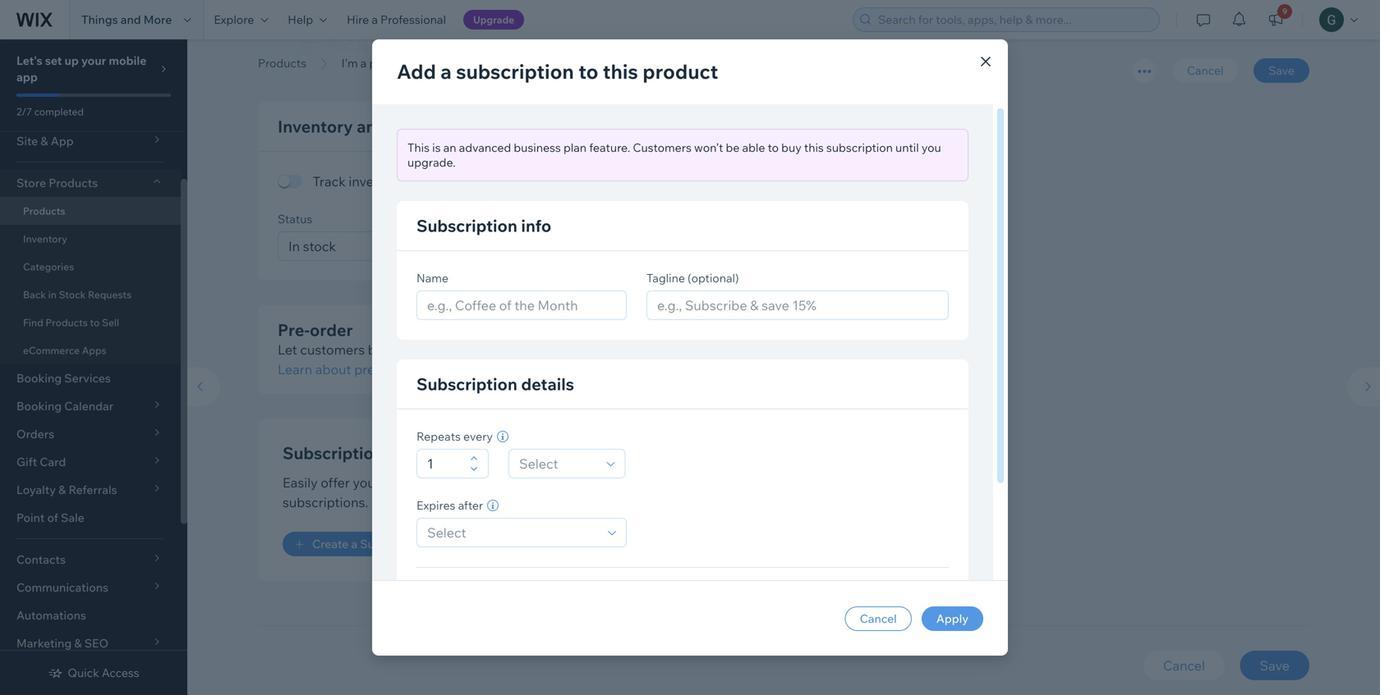 Task type: locate. For each thing, give the bounding box(es) containing it.
a right 'i'm' at the left
[[360, 56, 367, 70]]

things
[[81, 12, 118, 27]]

track
[[313, 173, 346, 190]]

inventory for inventory
[[23, 233, 67, 245]]

0 vertical spatial inventory
[[278, 116, 353, 137]]

buy right able
[[781, 140, 802, 155]]

create a subscription
[[312, 537, 429, 552]]

1 vertical spatial save
[[1260, 658, 1290, 674]]

inventory and shipping
[[278, 116, 459, 137]]

is
[[432, 140, 441, 155]]

0 horizontal spatial your
[[81, 53, 106, 68]]

inventory down upgrade
[[452, 37, 510, 53]]

0 horizontal spatial of
[[47, 511, 58, 525]]

0 vertical spatial your
[[81, 53, 106, 68]]

1 horizontal spatial order
[[379, 361, 412, 378]]

1 vertical spatial of
[[47, 511, 58, 525]]

0 vertical spatial select field
[[514, 450, 602, 478]]

1 horizontal spatial of
[[685, 342, 697, 358]]

1 vertical spatial inventory
[[349, 173, 406, 190]]

1 vertical spatial inventory
[[23, 233, 67, 245]]

pre-
[[278, 320, 310, 340]]

subscription down expires
[[360, 537, 429, 552]]

1 vertical spatial to
[[768, 140, 779, 155]]

inventory inside form
[[278, 116, 353, 137]]

Select field
[[514, 450, 602, 478], [422, 519, 603, 547]]

2 vertical spatial and
[[357, 116, 386, 137]]

point
[[16, 511, 45, 525]]

select field down details
[[514, 450, 602, 478]]

info
[[521, 216, 551, 236]]

0 horizontal spatial to
[[90, 317, 100, 329]]

0 vertical spatial order
[[310, 320, 353, 340]]

0 vertical spatial subscription
[[456, 59, 574, 84]]

be
[[726, 140, 740, 155]]

app
[[16, 70, 38, 84]]

plan
[[564, 140, 587, 155]]

shipping
[[390, 116, 459, 137]]

1 vertical spatial and
[[426, 37, 449, 53]]

None text field
[[422, 450, 465, 478]]

until
[[895, 140, 919, 155]]

product
[[565, 37, 614, 53], [369, 56, 412, 70], [643, 59, 718, 84], [419, 342, 468, 358]]

1 vertical spatial buy
[[368, 342, 391, 358]]

every
[[463, 430, 493, 444]]

a for subscription
[[351, 537, 357, 552]]

this right able
[[804, 140, 824, 155]]

2 horizontal spatial and
[[426, 37, 449, 53]]

1 horizontal spatial this
[[603, 59, 638, 84]]

2 vertical spatial subscription
[[360, 537, 429, 552]]

1 horizontal spatial inventory
[[452, 37, 510, 53]]

inventory up track
[[278, 116, 353, 137]]

9
[[1282, 6, 1287, 16]]

this up learn about pre-order link at left bottom
[[394, 342, 416, 358]]

back in stock requests
[[23, 289, 132, 301]]

Search for tools, apps, help & more... field
[[873, 8, 1154, 31]]

2 horizontal spatial to
[[768, 140, 779, 155]]

upgrade button
[[463, 10, 524, 30]]

inventory
[[452, 37, 510, 53], [349, 173, 406, 190]]

inventory up categories
[[23, 233, 67, 245]]

manage pricing and inventory for each product variant
[[328, 37, 659, 53]]

products
[[383, 475, 438, 491]]

form containing inventory and shipping
[[179, 0, 1380, 696]]

1 horizontal spatial buy
[[781, 140, 802, 155]]

e.g., Subscribe & save 15% field
[[652, 292, 943, 320]]

to up plan
[[579, 59, 598, 84]]

buy
[[781, 140, 802, 155], [368, 342, 391, 358]]

this down variant in the left of the page
[[603, 59, 638, 84]]

9 button
[[1258, 0, 1294, 39]]

None field
[[283, 232, 457, 260], [506, 232, 698, 260], [283, 232, 457, 260], [506, 232, 698, 260]]

order right about
[[379, 361, 412, 378]]

learn about pre-order link
[[278, 360, 412, 380]]

let's
[[16, 53, 42, 68]]

select field down after
[[422, 519, 603, 547]]

this is an advanced business plan feature. customers won't be able to buy this subscription until you upgrade.
[[407, 140, 941, 170]]

more
[[144, 12, 172, 27]]

of right out
[[685, 342, 697, 358]]

0 vertical spatial save
[[1268, 63, 1295, 78]]

your right the offer
[[353, 475, 380, 491]]

up
[[64, 53, 79, 68]]

and left more
[[121, 12, 141, 27]]

save button
[[1254, 58, 1309, 83], [1240, 651, 1309, 681]]

repeats
[[417, 430, 461, 444]]

apply button
[[922, 607, 983, 632]]

categories
[[23, 261, 74, 273]]

1 vertical spatial products link
[[0, 197, 181, 225]]

a right "on"
[[460, 475, 467, 491]]

details
[[521, 374, 574, 395]]

buy up pre-
[[368, 342, 391, 358]]

categories link
[[0, 253, 181, 281]]

to inside this is an advanced business plan feature. customers won't be able to buy this subscription until you upgrade.
[[768, 140, 779, 155]]

subscription up name
[[417, 216, 517, 236]]

inventory right track
[[349, 173, 406, 190]]

sale
[[61, 511, 84, 525]]

it's right before
[[514, 342, 531, 358]]

hire a professional link
[[337, 0, 456, 39]]

0 horizontal spatial inventory
[[23, 233, 67, 245]]

products
[[258, 56, 307, 70], [49, 176, 98, 190], [23, 205, 65, 217], [46, 317, 88, 329]]

0 vertical spatial subscription
[[417, 216, 517, 236]]

a
[[372, 12, 378, 27], [360, 56, 367, 70], [441, 59, 452, 84], [460, 475, 467, 491], [351, 537, 357, 552]]

1 vertical spatial subscription
[[826, 140, 893, 155]]

your inside let's set up your mobile app
[[81, 53, 106, 68]]

tagline (optional)
[[647, 271, 739, 285]]

1 vertical spatial save button
[[1240, 651, 1309, 681]]

a right the create
[[351, 537, 357, 552]]

a right "hire"
[[372, 12, 378, 27]]

0 horizontal spatial it's
[[514, 342, 531, 358]]

1 vertical spatial subscription
[[417, 374, 517, 395]]

your right up on the left of page
[[81, 53, 106, 68]]

let
[[278, 342, 297, 358]]

0 horizontal spatial buy
[[368, 342, 391, 358]]

0 vertical spatial inventory
[[452, 37, 510, 53]]

subscription
[[456, 59, 574, 84], [826, 140, 893, 155]]

your inside easily offer your products on a recurring basis with subscriptions.
[[353, 475, 380, 491]]

0 vertical spatial this
[[603, 59, 638, 84]]

inventory inside sidebar element
[[23, 233, 67, 245]]

0 vertical spatial products link
[[250, 55, 315, 71]]

it's left out
[[641, 342, 658, 358]]

1 vertical spatial this
[[804, 140, 824, 155]]

and up add
[[426, 37, 449, 53]]

2 vertical spatial to
[[90, 317, 100, 329]]

help button
[[278, 0, 337, 39]]

advanced
[[459, 140, 511, 155]]

subscription inside button
[[360, 537, 429, 552]]

subscriptions
[[283, 443, 392, 464]]

0 vertical spatial and
[[121, 12, 141, 27]]

explore
[[214, 12, 254, 27]]

name
[[417, 271, 449, 285]]

with
[[564, 475, 590, 491]]

quick
[[68, 666, 99, 681]]

1 vertical spatial order
[[379, 361, 412, 378]]

of left sale
[[47, 511, 58, 525]]

1 horizontal spatial and
[[357, 116, 386, 137]]

subscription
[[417, 216, 517, 236], [417, 374, 517, 395], [360, 537, 429, 552]]

subscription left the until
[[826, 140, 893, 155]]

back in stock requests link
[[0, 281, 181, 309]]

stock.
[[700, 342, 736, 358]]

set
[[45, 53, 62, 68]]

0 vertical spatial of
[[685, 342, 697, 358]]

2 vertical spatial this
[[394, 342, 416, 358]]

order
[[310, 320, 353, 340], [379, 361, 412, 378]]

subscription down for
[[456, 59, 574, 84]]

point of sale link
[[0, 504, 181, 532]]

0 vertical spatial buy
[[781, 140, 802, 155]]

of
[[685, 342, 697, 358], [47, 511, 58, 525]]

0 horizontal spatial and
[[121, 12, 141, 27]]

variant
[[617, 37, 659, 53]]

1 horizontal spatial it's
[[641, 342, 658, 358]]

0 horizontal spatial subscription
[[456, 59, 574, 84]]

0 horizontal spatial order
[[310, 320, 353, 340]]

stock
[[59, 289, 86, 301]]

product left before
[[419, 342, 468, 358]]

apps
[[82, 345, 106, 357]]

order up the customers
[[310, 320, 353, 340]]

1 horizontal spatial inventory
[[278, 116, 353, 137]]

and left shipping
[[357, 116, 386, 137]]

products link down store products
[[0, 197, 181, 225]]

find products to sell link
[[0, 309, 181, 337]]

expires
[[417, 499, 455, 513]]

add
[[397, 59, 436, 84]]

form
[[179, 0, 1380, 696]]

a right add
[[441, 59, 452, 84]]

products down help
[[258, 56, 307, 70]]

sidebar element
[[0, 39, 187, 696]]

a inside easily offer your products on a recurring basis with subscriptions.
[[460, 475, 467, 491]]

help
[[288, 12, 313, 27]]

0 horizontal spatial this
[[394, 342, 416, 358]]

to left sell
[[90, 317, 100, 329]]

1 vertical spatial your
[[353, 475, 380, 491]]

products right store at the left of page
[[49, 176, 98, 190]]

products link
[[250, 55, 315, 71], [0, 197, 181, 225]]

save for top save button
[[1268, 63, 1295, 78]]

point of sale
[[16, 511, 84, 525]]

a inside button
[[351, 537, 357, 552]]

this inside this is an advanced business plan feature. customers won't be able to buy this subscription until you upgrade.
[[804, 140, 824, 155]]

1 horizontal spatial to
[[579, 59, 598, 84]]

subscription for subscription details
[[417, 374, 517, 395]]

customers
[[633, 140, 692, 155]]

released
[[534, 342, 586, 358]]

1 horizontal spatial your
[[353, 475, 380, 491]]

1 horizontal spatial subscription
[[826, 140, 893, 155]]

to right able
[[768, 140, 779, 155]]

1 vertical spatial cancel button
[[845, 607, 912, 632]]

buy inside this is an advanced business plan feature. customers won't be able to buy this subscription until you upgrade.
[[781, 140, 802, 155]]

this
[[603, 59, 638, 84], [804, 140, 824, 155], [394, 342, 416, 358]]

ecommerce apps link
[[0, 337, 181, 365]]

info tooltip image
[[663, 38, 676, 51]]

subscription down before
[[417, 374, 517, 395]]

products link down help
[[250, 55, 315, 71]]

2 horizontal spatial this
[[804, 140, 824, 155]]

out
[[661, 342, 682, 358]]



Task type: describe. For each thing, give the bounding box(es) containing it.
1 vertical spatial cancel
[[860, 612, 897, 626]]

store products button
[[0, 169, 181, 197]]

automations
[[16, 609, 86, 623]]

find products to sell
[[23, 317, 119, 329]]

0 vertical spatial to
[[579, 59, 598, 84]]

feature.
[[589, 140, 630, 155]]

store products
[[16, 176, 98, 190]]

services
[[64, 371, 111, 386]]

subscriptions.
[[283, 495, 368, 511]]

i'm a product
[[341, 56, 412, 70]]

about
[[315, 361, 351, 378]]

products down store at the left of page
[[23, 205, 65, 217]]

of inside point of sale 'link'
[[47, 511, 58, 525]]

e.g., Coffee of the Month field
[[422, 292, 621, 320]]

ecommerce apps
[[23, 345, 106, 357]]

able
[[742, 140, 765, 155]]

quick access button
[[48, 666, 139, 681]]

i'm
[[341, 56, 358, 70]]

automations link
[[0, 602, 181, 630]]

a for subscription
[[441, 59, 452, 84]]

basis
[[529, 475, 561, 491]]

a for professional
[[372, 12, 378, 27]]

buy inside pre-order let customers buy this product before it's released or when it's out of stock. learn about pre-order
[[368, 342, 391, 358]]

product down pricing
[[369, 56, 412, 70]]

each
[[533, 37, 562, 53]]

to inside sidebar element
[[90, 317, 100, 329]]

let's set up your mobile app
[[16, 53, 147, 84]]

2 vertical spatial cancel button
[[1143, 651, 1225, 681]]

this
[[407, 140, 430, 155]]

on
[[441, 475, 457, 491]]

create a subscription button
[[283, 532, 444, 557]]

add a subscription to this product
[[397, 59, 718, 84]]

2/7 completed
[[16, 106, 84, 118]]

a for product
[[360, 56, 367, 70]]

sell
[[102, 317, 119, 329]]

product up add a subscription to this product
[[565, 37, 614, 53]]

save for bottommost save button
[[1260, 658, 1290, 674]]

manage
[[328, 37, 378, 53]]

requests
[[88, 289, 132, 301]]

products inside form
[[258, 56, 307, 70]]

ecommerce
[[23, 345, 80, 357]]

0 vertical spatial cancel button
[[1172, 58, 1238, 83]]

easily offer your products on a recurring basis with subscriptions.
[[283, 475, 590, 511]]

store
[[16, 176, 46, 190]]

or
[[589, 342, 602, 358]]

this inside pre-order let customers buy this product before it's released or when it's out of stock. learn about pre-order
[[394, 342, 416, 358]]

offer
[[321, 475, 350, 491]]

an
[[443, 140, 456, 155]]

0 vertical spatial save button
[[1254, 58, 1309, 83]]

1 it's from the left
[[514, 342, 531, 358]]

and for more
[[121, 12, 141, 27]]

products inside "dropdown button"
[[49, 176, 98, 190]]

pricing
[[380, 37, 423, 53]]

back
[[23, 289, 46, 301]]

and for shipping
[[357, 116, 386, 137]]

in
[[48, 289, 57, 301]]

subscription for subscription info
[[417, 216, 517, 236]]

0 horizontal spatial products link
[[0, 197, 181, 225]]

recurring
[[470, 475, 526, 491]]

subscription inside this is an advanced business plan feature. customers won't be able to buy this subscription until you upgrade.
[[826, 140, 893, 155]]

1 horizontal spatial products link
[[250, 55, 315, 71]]

2/7
[[16, 106, 32, 118]]

booking services
[[16, 371, 111, 386]]

subscription details
[[417, 374, 574, 395]]

booking services link
[[0, 365, 181, 393]]

things and more
[[81, 12, 172, 27]]

business
[[514, 140, 561, 155]]

find
[[23, 317, 43, 329]]

won't
[[694, 140, 723, 155]]

for
[[513, 37, 530, 53]]

completed
[[34, 106, 84, 118]]

expires after
[[417, 499, 483, 513]]

upgrade
[[473, 14, 514, 26]]

apply
[[936, 612, 969, 626]]

product down "info tooltip" icon
[[643, 59, 718, 84]]

sku
[[501, 212, 524, 226]]

hire
[[347, 12, 369, 27]]

pre-order let customers buy this product before it's released or when it's out of stock. learn about pre-order
[[278, 320, 736, 378]]

quick access
[[68, 666, 139, 681]]

access
[[102, 666, 139, 681]]

repeats every
[[417, 430, 493, 444]]

lb
[[905, 238, 916, 255]]

pre-
[[354, 361, 379, 378]]

learn
[[278, 361, 312, 378]]

2 vertical spatial cancel
[[1163, 658, 1205, 674]]

0 vertical spatial cancel
[[1187, 63, 1224, 78]]

inventory link
[[0, 225, 181, 253]]

0 horizontal spatial inventory
[[349, 173, 406, 190]]

product inside pre-order let customers buy this product before it's released or when it's out of stock. learn about pre-order
[[419, 342, 468, 358]]

upgrade.
[[407, 155, 456, 170]]

before
[[471, 342, 511, 358]]

inventory for inventory and shipping
[[278, 116, 353, 137]]

1 vertical spatial select field
[[422, 519, 603, 547]]

customers
[[300, 342, 365, 358]]

2 it's from the left
[[641, 342, 658, 358]]

0.0 number field
[[729, 232, 900, 260]]

products up ecommerce apps
[[46, 317, 88, 329]]

track inventory
[[313, 173, 406, 190]]

of inside pre-order let customers buy this product before it's released or when it's out of stock. learn about pre-order
[[685, 342, 697, 358]]



